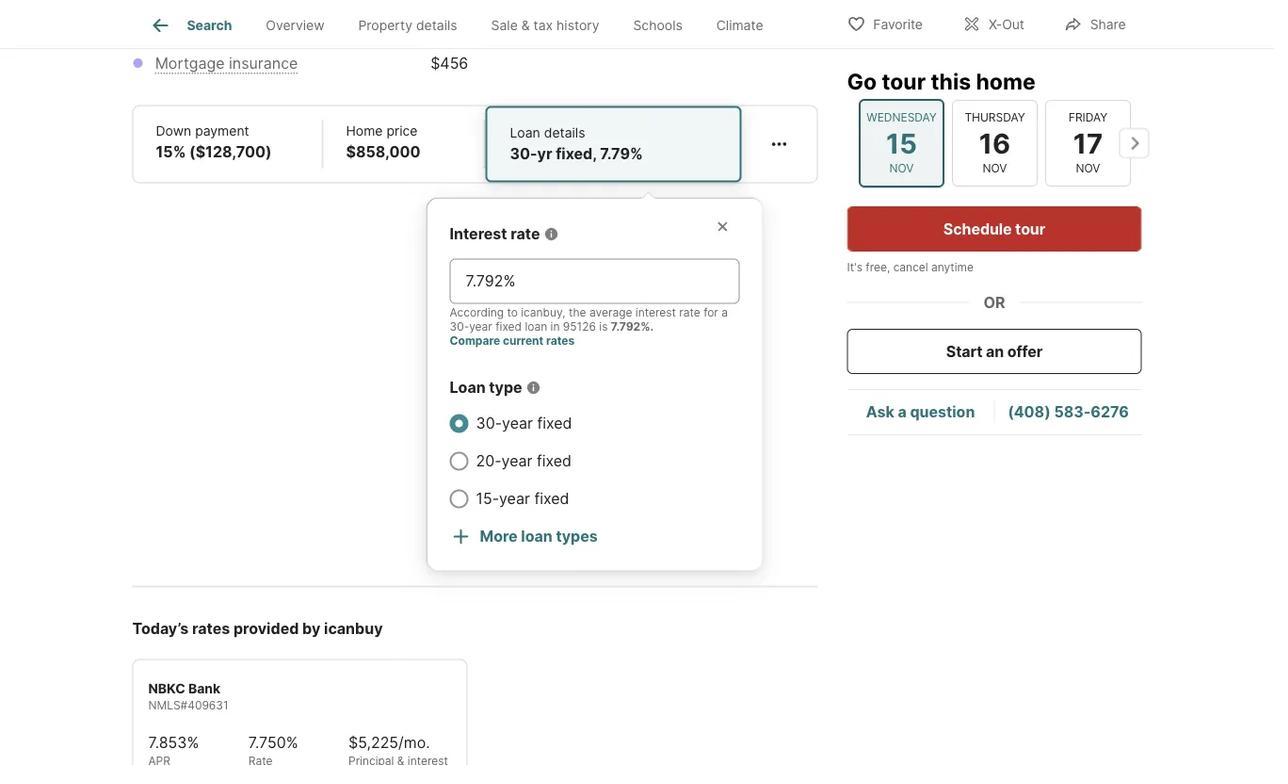 Task type: describe. For each thing, give the bounding box(es) containing it.
favorite
[[874, 16, 923, 33]]

schools tab
[[617, 3, 700, 48]]

none text field inside tooltip
[[466, 270, 724, 293]]

mortgage insurance link
[[155, 55, 298, 73]]

30-year fixed radio
[[450, 414, 469, 433]]

ask
[[867, 403, 895, 421]]

overview
[[266, 17, 325, 33]]

today's rates provided by icanbuy
[[132, 620, 383, 638]]

20-year fixed
[[476, 452, 572, 471]]

homeowners insurance
[[505, 17, 672, 35]]

hoa dues
[[155, 17, 226, 35]]

cancel
[[894, 261, 929, 274]]

homeowners
[[505, 17, 599, 35]]

%.
[[641, 320, 654, 334]]

start an offer
[[947, 342, 1043, 360]]

x-out
[[989, 16, 1025, 33]]

compare current rates link
[[450, 334, 575, 348]]

sale & tax history tab
[[474, 3, 617, 48]]

rate inside according to icanbuy, the average interest rate for a 30-year fixed loan in 95126 is 7.792 %. compare current rates
[[680, 306, 701, 320]]

property
[[358, 17, 413, 33]]

interest rate
[[450, 225, 540, 243]]

$535
[[431, 17, 469, 35]]

friday 17 nov
[[1069, 110, 1108, 175]]

$456
[[431, 55, 469, 73]]

15-year fixed radio
[[450, 490, 469, 509]]

0 horizontal spatial rates
[[192, 620, 230, 638]]

1 vertical spatial loan
[[521, 528, 553, 546]]

hoa
[[155, 17, 187, 35]]

a inside according to icanbuy, the average interest rate for a 30-year fixed loan in 95126 is 7.792 %. compare current rates
[[722, 306, 728, 320]]

sale
[[491, 17, 518, 33]]

tooltip containing interest rate
[[427, 184, 1113, 571]]

search link
[[149, 14, 232, 37]]

/mo.
[[399, 734, 430, 752]]

is
[[600, 320, 608, 334]]

more
[[480, 528, 518, 546]]

17
[[1073, 126, 1103, 159]]

it's free, cancel anytime
[[848, 261, 974, 274]]

go
[[848, 68, 877, 94]]

for
[[704, 306, 719, 320]]

nov for 17
[[1076, 162, 1100, 175]]

nov for 15
[[890, 162, 914, 175]]

year for 30-
[[502, 414, 533, 433]]

yr
[[538, 145, 553, 163]]

tour for schedule
[[1016, 220, 1046, 238]]

home
[[346, 123, 383, 139]]

it's
[[848, 261, 863, 274]]

insurance for mortgage insurance
[[229, 55, 298, 73]]

mortgage
[[155, 55, 225, 73]]

$5,225 /mo.
[[349, 734, 430, 752]]

favorite button
[[831, 4, 939, 43]]

(408) 583-6276
[[1008, 403, 1130, 421]]

(408) 583-6276 link
[[1008, 403, 1130, 421]]

1 horizontal spatial 30-
[[476, 414, 502, 433]]

today's
[[132, 620, 189, 638]]

go tour this home
[[848, 68, 1036, 94]]

more loan types
[[480, 528, 598, 546]]

(408)
[[1008, 403, 1051, 421]]

20-year fixed radio
[[450, 452, 469, 471]]

share
[[1091, 16, 1126, 33]]

an
[[987, 342, 1005, 360]]

according to icanbuy, the average interest rate for a 30-year fixed loan in 95126 is 7.792 %. compare current rates
[[450, 306, 728, 348]]

409631
[[188, 699, 229, 713]]

$858,000
[[346, 143, 421, 161]]

loan for loan type
[[450, 379, 486, 397]]

the
[[569, 306, 587, 320]]

schedule tour button
[[848, 206, 1142, 252]]

property details tab
[[342, 3, 474, 48]]

details for property details
[[416, 17, 458, 33]]

7.853 %
[[148, 734, 199, 752]]

insurance for homeowners insurance
[[603, 17, 672, 35]]

interest
[[450, 225, 507, 243]]

30-year fixed
[[476, 414, 572, 433]]

ask a question link
[[867, 403, 976, 421]]

free,
[[866, 261, 891, 274]]

price
[[387, 123, 418, 139]]

mortgage insurance
[[155, 55, 298, 73]]

fixed for 20-year fixed
[[537, 452, 572, 471]]

compare
[[450, 334, 500, 348]]

rates inside according to icanbuy, the average interest rate for a 30-year fixed loan in 95126 is 7.792 %. compare current rates
[[547, 334, 575, 348]]

30- inside according to icanbuy, the average interest rate for a 30-year fixed loan in 95126 is 7.792 %. compare current rates
[[450, 320, 469, 334]]

type
[[489, 379, 523, 397]]

current
[[503, 334, 544, 348]]

friday
[[1069, 110, 1108, 124]]

7.792
[[611, 320, 641, 334]]

x-
[[989, 16, 1003, 33]]

7.750 %
[[249, 734, 298, 752]]

x-out button
[[947, 4, 1041, 43]]

schedule
[[944, 220, 1012, 238]]

payment
[[195, 123, 249, 139]]



Task type: locate. For each thing, give the bounding box(es) containing it.
$5,225
[[349, 734, 399, 752]]

fixed inside according to icanbuy, the average interest rate for a 30-year fixed loan in 95126 is 7.792 %. compare current rates
[[496, 320, 522, 334]]

16
[[979, 126, 1011, 159]]

loan inside loan details 30-yr fixed, 7.79%
[[510, 125, 541, 141]]

15
[[886, 126, 917, 159]]

0 vertical spatial tour
[[882, 68, 926, 94]]

climate
[[717, 17, 764, 33]]

7.750
[[249, 734, 286, 752]]

to
[[507, 306, 518, 320]]

95126
[[563, 320, 596, 334]]

0 horizontal spatial tour
[[882, 68, 926, 94]]

0 vertical spatial loan
[[525, 320, 548, 334]]

share button
[[1049, 4, 1142, 43]]

fixed for 15-year fixed
[[535, 490, 570, 508]]

2 nov from the left
[[983, 162, 1007, 175]]

fixed down 30-year fixed
[[537, 452, 572, 471]]

nov for 16
[[983, 162, 1007, 175]]

year down 20-year fixed
[[499, 490, 530, 508]]

30- up compare on the top left
[[450, 320, 469, 334]]

question
[[911, 403, 976, 421]]

1 horizontal spatial details
[[544, 125, 586, 141]]

thursday
[[965, 110, 1025, 124]]

20-
[[476, 452, 502, 471]]

provided
[[234, 620, 299, 638]]

0 horizontal spatial rate
[[511, 225, 540, 243]]

insurance right history
[[603, 17, 672, 35]]

1 nov from the left
[[890, 162, 914, 175]]

&
[[522, 17, 530, 33]]

nbkc
[[148, 681, 185, 697]]

icanbuy,
[[521, 306, 566, 320]]

tooltip
[[427, 184, 1113, 571]]

7.79%
[[600, 145, 643, 163]]

30- inside loan details 30-yr fixed, 7.79%
[[510, 145, 538, 163]]

0 vertical spatial a
[[722, 306, 728, 320]]

rates
[[547, 334, 575, 348], [192, 620, 230, 638]]

year down according on the left of the page
[[469, 320, 493, 334]]

rate left for
[[680, 306, 701, 320]]

in
[[551, 320, 560, 334]]

0 vertical spatial 30-
[[510, 145, 538, 163]]

1 horizontal spatial nov
[[983, 162, 1007, 175]]

2 horizontal spatial nov
[[1076, 162, 1100, 175]]

0 horizontal spatial nov
[[890, 162, 914, 175]]

fixed up 20-year fixed
[[537, 414, 572, 433]]

nov down 15
[[890, 162, 914, 175]]

loan for loan details 30-yr fixed, 7.79%
[[510, 125, 541, 141]]

loan details 30-yr fixed, 7.79%
[[510, 125, 643, 163]]

ask a question
[[867, 403, 976, 421]]

0 vertical spatial rate
[[511, 225, 540, 243]]

loan down icanbuy,
[[525, 320, 548, 334]]

rate right "interest"
[[511, 225, 540, 243]]

year
[[469, 320, 493, 334], [502, 414, 533, 433], [502, 452, 533, 471], [499, 490, 530, 508]]

0 vertical spatial details
[[416, 17, 458, 33]]

tab list containing search
[[132, 0, 796, 48]]

climate tab
[[700, 3, 781, 48]]

15-year fixed
[[476, 490, 570, 508]]

tour up wednesday
[[882, 68, 926, 94]]

None button
[[859, 99, 945, 188], [952, 100, 1038, 187], [1045, 100, 1131, 187], [859, 99, 945, 188], [952, 100, 1038, 187], [1045, 100, 1131, 187]]

2 vertical spatial 30-
[[476, 414, 502, 433]]

loan right more at the bottom of the page
[[521, 528, 553, 546]]

nbkc bank nmls# 409631
[[148, 681, 229, 713]]

loan up 30-year fixed 'option'
[[450, 379, 486, 397]]

nov inside the 'wednesday 15 nov'
[[890, 162, 914, 175]]

1 horizontal spatial %
[[286, 734, 298, 752]]

year for 20-
[[502, 452, 533, 471]]

nov inside friday 17 nov
[[1076, 162, 1100, 175]]

details for loan details 30-yr fixed, 7.79%
[[544, 125, 586, 141]]

3 nov from the left
[[1076, 162, 1100, 175]]

tab list
[[132, 0, 796, 48]]

property details
[[358, 17, 458, 33]]

home
[[977, 68, 1036, 94]]

1 horizontal spatial tour
[[1016, 220, 1046, 238]]

start an offer button
[[848, 329, 1142, 374]]

0 vertical spatial loan
[[510, 125, 541, 141]]

wednesday 15 nov
[[867, 110, 937, 175]]

tour for go
[[882, 68, 926, 94]]

insurance down overview "tab" in the left of the page
[[229, 55, 298, 73]]

1 vertical spatial details
[[544, 125, 586, 141]]

by
[[303, 620, 321, 638]]

583-
[[1055, 403, 1091, 421]]

homeowners insurance link
[[505, 17, 672, 35]]

thursday 16 nov
[[965, 110, 1025, 175]]

($128,700)
[[189, 143, 272, 161]]

start
[[947, 342, 983, 360]]

30- right 30-year fixed 'option'
[[476, 414, 502, 433]]

history
[[557, 17, 600, 33]]

0 horizontal spatial details
[[416, 17, 458, 33]]

15%
[[156, 143, 186, 161]]

down payment 15% ($128,700)
[[156, 123, 272, 161]]

None text field
[[466, 270, 724, 293]]

nov down the 16 at the top right of page
[[983, 162, 1007, 175]]

schools
[[634, 17, 683, 33]]

1 horizontal spatial loan
[[510, 125, 541, 141]]

loan type
[[450, 379, 523, 397]]

7.853
[[148, 734, 187, 752]]

or
[[984, 293, 1006, 311]]

a right ask
[[898, 403, 907, 421]]

2 % from the left
[[286, 734, 298, 752]]

1 vertical spatial rate
[[680, 306, 701, 320]]

%
[[187, 734, 199, 752], [286, 734, 298, 752]]

1 horizontal spatial a
[[898, 403, 907, 421]]

out
[[1003, 16, 1025, 33]]

1 vertical spatial a
[[898, 403, 907, 421]]

30- left fixed,
[[510, 145, 538, 163]]

1 vertical spatial tour
[[1016, 220, 1046, 238]]

a right for
[[722, 306, 728, 320]]

tour inside button
[[1016, 220, 1046, 238]]

next image
[[1120, 128, 1150, 158]]

year inside according to icanbuy, the average interest rate for a 30-year fixed loan in 95126 is 7.792 %. compare current rates
[[469, 320, 493, 334]]

nov down 17 on the top
[[1076, 162, 1100, 175]]

details up '$456'
[[416, 17, 458, 33]]

rates down in
[[547, 334, 575, 348]]

1 horizontal spatial insurance
[[603, 17, 672, 35]]

1 horizontal spatial rate
[[680, 306, 701, 320]]

nov inside thursday 16 nov
[[983, 162, 1007, 175]]

tour right schedule
[[1016, 220, 1046, 238]]

nmls#
[[148, 699, 188, 713]]

wednesday
[[867, 110, 937, 124]]

hoa dues link
[[155, 17, 226, 35]]

details up fixed,
[[544, 125, 586, 141]]

this
[[931, 68, 972, 94]]

details inside tab
[[416, 17, 458, 33]]

15-
[[476, 490, 499, 508]]

% left "$5,225"
[[286, 734, 298, 752]]

30-
[[510, 145, 538, 163], [450, 320, 469, 334], [476, 414, 502, 433]]

% for 7.853 %
[[187, 734, 199, 752]]

0 horizontal spatial loan
[[450, 379, 486, 397]]

loan up yr
[[510, 125, 541, 141]]

% down 409631
[[187, 734, 199, 752]]

2 horizontal spatial 30-
[[510, 145, 538, 163]]

overview tab
[[249, 3, 342, 48]]

loan inside tooltip
[[450, 379, 486, 397]]

rates right 'today's' on the left of page
[[192, 620, 230, 638]]

% for 7.750 %
[[286, 734, 298, 752]]

down
[[156, 123, 191, 139]]

loan inside according to icanbuy, the average interest rate for a 30-year fixed loan in 95126 is 7.792 %. compare current rates
[[525, 320, 548, 334]]

fixed
[[496, 320, 522, 334], [537, 414, 572, 433], [537, 452, 572, 471], [535, 490, 570, 508]]

year for 15-
[[499, 490, 530, 508]]

interest
[[636, 306, 676, 320]]

0 horizontal spatial a
[[722, 306, 728, 320]]

tax
[[534, 17, 553, 33]]

1 horizontal spatial rates
[[547, 334, 575, 348]]

search
[[187, 17, 232, 33]]

fixed up compare current rates link
[[496, 320, 522, 334]]

1 % from the left
[[187, 734, 199, 752]]

details inside loan details 30-yr fixed, 7.79%
[[544, 125, 586, 141]]

0 horizontal spatial insurance
[[229, 55, 298, 73]]

anytime
[[932, 261, 974, 274]]

6276
[[1091, 403, 1130, 421]]

0 vertical spatial rates
[[547, 334, 575, 348]]

0 horizontal spatial %
[[187, 734, 199, 752]]

insurance
[[603, 17, 672, 35], [229, 55, 298, 73]]

1 vertical spatial rates
[[192, 620, 230, 638]]

tour
[[882, 68, 926, 94], [1016, 220, 1046, 238]]

home price $858,000
[[346, 123, 421, 161]]

schedule tour
[[944, 220, 1046, 238]]

year up 15-year fixed
[[502, 452, 533, 471]]

1 vertical spatial 30-
[[450, 320, 469, 334]]

0 vertical spatial insurance
[[603, 17, 672, 35]]

fixed up more loan types
[[535, 490, 570, 508]]

1 vertical spatial insurance
[[229, 55, 298, 73]]

year down type
[[502, 414, 533, 433]]

average
[[590, 306, 633, 320]]

fixed for 30-year fixed
[[537, 414, 572, 433]]

1 vertical spatial loan
[[450, 379, 486, 397]]

types
[[556, 528, 598, 546]]

0 horizontal spatial 30-
[[450, 320, 469, 334]]

according
[[450, 306, 504, 320]]

loan
[[510, 125, 541, 141], [450, 379, 486, 397]]



Task type: vqa. For each thing, say whether or not it's contained in the screenshot.
$1,349,000 within the $1,349,000 $1,349,000
no



